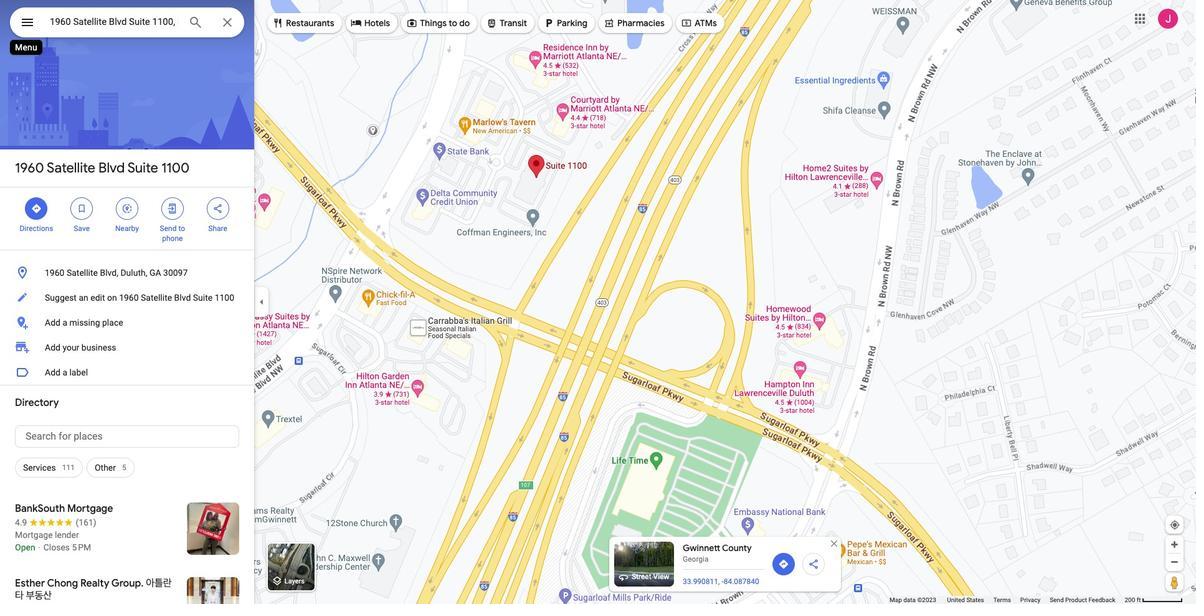 Task type: locate. For each thing, give the bounding box(es) containing it.
1 add from the top
[[45, 318, 60, 328]]

satellite down ga
[[141, 293, 172, 303]]

blvd
[[98, 159, 125, 177], [174, 293, 191, 303]]

1 vertical spatial send
[[1050, 597, 1064, 604]]

send left "product"
[[1050, 597, 1064, 604]]

33.990811, -84.087840 button
[[683, 577, 759, 587]]

show street view coverage image
[[1166, 573, 1184, 592]]

1 vertical spatial a
[[63, 368, 67, 378]]

map data ©2023
[[890, 597, 938, 604]]

things
[[420, 17, 447, 29]]

other
[[95, 463, 116, 473]]

to
[[449, 17, 457, 29], [178, 224, 185, 233]]

0 vertical spatial add
[[45, 318, 60, 328]]


[[486, 16, 497, 30]]

zoom out image
[[1170, 558, 1179, 567]]

1960 up suggest
[[45, 268, 64, 278]]

blvd down the 30097
[[174, 293, 191, 303]]

1 vertical spatial blvd
[[174, 293, 191, 303]]

add left the 'label'
[[45, 368, 60, 378]]

0 vertical spatial 1100
[[161, 159, 189, 177]]

to left do at the top left of page
[[449, 17, 457, 29]]

(161)
[[76, 518, 96, 528]]

1 vertical spatial to
[[178, 224, 185, 233]]

1960 right on
[[119, 293, 139, 303]]

pharmacies
[[617, 17, 665, 29]]

84.087840
[[724, 577, 759, 586]]

0 horizontal spatial to
[[178, 224, 185, 233]]

send product feedback button
[[1050, 596, 1115, 604]]

share image
[[809, 559, 819, 570]]

send to phone
[[160, 224, 185, 243]]

 atms
[[681, 16, 717, 30]]

suite up 
[[128, 159, 158, 177]]

send inside send to phone
[[160, 224, 177, 233]]

 parking
[[543, 16, 587, 30]]

1960
[[15, 159, 44, 177], [45, 268, 64, 278], [119, 293, 139, 303]]

banksouth
[[15, 503, 65, 515]]

2 add from the top
[[45, 343, 60, 353]]


[[543, 16, 554, 30]]

2 horizontal spatial 1960
[[119, 293, 139, 303]]

0 horizontal spatial mortgage
[[15, 530, 53, 540]]

services 111
[[23, 463, 75, 473]]

0 vertical spatial send
[[160, 224, 177, 233]]

1 a from the top
[[63, 318, 67, 328]]

add a missing place
[[45, 318, 123, 328]]

0 vertical spatial blvd
[[98, 159, 125, 177]]

satellite
[[47, 159, 95, 177], [67, 268, 98, 278], [141, 293, 172, 303]]

a left the 'label'
[[63, 368, 67, 378]]

0 vertical spatial suite
[[128, 159, 158, 177]]

add down suggest
[[45, 318, 60, 328]]

send up phone
[[160, 224, 177, 233]]

1 vertical spatial mortgage
[[15, 530, 53, 540]]

None text field
[[15, 425, 239, 448]]

mortgage inside mortgage lender open ⋅ closes 5 pm
[[15, 530, 53, 540]]

blvd,
[[100, 268, 118, 278]]

duluth,
[[120, 268, 147, 278]]

send
[[160, 224, 177, 233], [1050, 597, 1064, 604]]

suite left collapse side panel image
[[193, 293, 213, 303]]

close image
[[829, 538, 840, 549]]

0 vertical spatial mortgage
[[67, 503, 113, 515]]

suggest an edit on 1960 satellite blvd suite 1100
[[45, 293, 234, 303]]

2 vertical spatial 1960
[[119, 293, 139, 303]]

nearby
[[115, 224, 139, 233]]

suggest an edit on 1960 satellite blvd suite 1100 button
[[0, 285, 254, 310]]

 search field
[[10, 7, 244, 40]]

1 horizontal spatial send
[[1050, 597, 1064, 604]]

0 vertical spatial to
[[449, 17, 457, 29]]

4.9
[[15, 518, 27, 528]]

1 horizontal spatial 1960
[[45, 268, 64, 278]]

blvd up 
[[98, 159, 125, 177]]

0 vertical spatial a
[[63, 318, 67, 328]]


[[681, 16, 692, 30]]

1 vertical spatial suite
[[193, 293, 213, 303]]

satellite for blvd,
[[67, 268, 98, 278]]

1960 for 1960 satellite blvd, duluth, ga 30097
[[45, 268, 64, 278]]

mortgage lender open ⋅ closes 5 pm
[[15, 530, 91, 553]]

add left the your
[[45, 343, 60, 353]]

mortgage up (161)
[[67, 503, 113, 515]]

0 horizontal spatial 1960
[[15, 159, 44, 177]]

banksouth mortgage
[[15, 503, 113, 515]]

directions image
[[779, 559, 789, 570]]

1 horizontal spatial blvd
[[174, 293, 191, 303]]

1 horizontal spatial mortgage
[[67, 503, 113, 515]]

on
[[107, 293, 117, 303]]

closes
[[43, 543, 70, 553]]


[[604, 16, 615, 30]]

⋅
[[37, 543, 41, 553]]

1 horizontal spatial suite
[[193, 293, 213, 303]]

아틀란
[[146, 577, 172, 590]]

ft
[[1137, 597, 1141, 604]]

1100
[[161, 159, 189, 177], [215, 293, 234, 303]]

gwinnett county element
[[609, 537, 841, 592]]


[[76, 202, 87, 216]]

 restaurants
[[272, 16, 334, 30]]

gwinnett
[[683, 543, 720, 554]]

google account: james peterson  
(james.peterson1902@gmail.com) image
[[1158, 8, 1178, 28]]

footer
[[890, 596, 1125, 604]]

layers
[[285, 578, 305, 586]]

4.9 stars 161 reviews image
[[15, 516, 96, 529]]

0 horizontal spatial send
[[160, 224, 177, 233]]

show your location image
[[1169, 520, 1180, 531]]

부동산
[[26, 590, 52, 602]]

mortgage up ⋅
[[15, 530, 53, 540]]

2 vertical spatial add
[[45, 368, 60, 378]]

none field inside 1960 satellite blvd suite 1100, duluth, ga 30097 'field'
[[50, 14, 178, 29]]

add your business link
[[0, 335, 254, 360]]

1100 inside the suggest an edit on 1960 satellite blvd suite 1100 button
[[215, 293, 234, 303]]

0 vertical spatial 1960
[[15, 159, 44, 177]]

1100 up the  at left
[[161, 159, 189, 177]]

1100 left collapse side panel image
[[215, 293, 234, 303]]

 transit
[[486, 16, 527, 30]]


[[272, 16, 283, 30]]

add your business
[[45, 343, 116, 353]]

1960 satellite blvd suite 1100
[[15, 159, 189, 177]]

1 vertical spatial satellite
[[67, 268, 98, 278]]

1960 up 
[[15, 159, 44, 177]]

none text field inside 1960 satellite blvd suite 1100 main content
[[15, 425, 239, 448]]

directions
[[20, 224, 53, 233]]

1 vertical spatial 1100
[[215, 293, 234, 303]]

satellite up an
[[67, 268, 98, 278]]

hotels
[[364, 17, 390, 29]]

a
[[63, 318, 67, 328], [63, 368, 67, 378]]

None field
[[50, 14, 178, 29]]

3 add from the top
[[45, 368, 60, 378]]

send inside button
[[1050, 597, 1064, 604]]

2 a from the top
[[63, 368, 67, 378]]

1 vertical spatial add
[[45, 343, 60, 353]]

1960 satellite blvd, duluth, ga 30097 button
[[0, 260, 254, 285]]

footer containing map data ©2023
[[890, 596, 1125, 604]]

place
[[102, 318, 123, 328]]

actions for 1960 satellite blvd suite 1100 region
[[0, 188, 254, 250]]

suggest
[[45, 293, 77, 303]]

suite inside button
[[193, 293, 213, 303]]

parking
[[557, 17, 587, 29]]

google maps element
[[0, 0, 1196, 604]]

0 horizontal spatial 1100
[[161, 159, 189, 177]]

to up phone
[[178, 224, 185, 233]]

1 horizontal spatial 1100
[[215, 293, 234, 303]]

1 horizontal spatial to
[[449, 17, 457, 29]]

satellite up 
[[47, 159, 95, 177]]

2 vertical spatial satellite
[[141, 293, 172, 303]]

1 vertical spatial 1960
[[45, 268, 64, 278]]

 things to do
[[406, 16, 470, 30]]

1960 Satellite Blvd Suite 1100, Duluth, GA 30097 field
[[10, 7, 244, 37]]

states
[[966, 597, 984, 604]]

a left missing
[[63, 318, 67, 328]]

0 vertical spatial satellite
[[47, 159, 95, 177]]

chong
[[47, 577, 78, 590]]



Task type: vqa. For each thing, say whether or not it's contained in the screenshot.


Task type: describe. For each thing, give the bounding box(es) containing it.
esther
[[15, 577, 45, 590]]

gwinnett county dialog
[[683, 542, 769, 592]]

0 horizontal spatial blvd
[[98, 159, 125, 177]]

blvd inside the suggest an edit on 1960 satellite blvd suite 1100 button
[[174, 293, 191, 303]]

33.990811,
[[683, 577, 720, 586]]

타
[[15, 590, 24, 602]]

business
[[81, 343, 116, 353]]

georgia
[[683, 555, 709, 564]]

map · use arrow keys to pan the map. · get details about a place by pressing its corresponding number key. application
[[0, 0, 1196, 604]]

view
[[653, 572, 669, 581]]

united states
[[947, 597, 984, 604]]

add for add a label
[[45, 368, 60, 378]]


[[20, 14, 35, 31]]

restaurants
[[286, 17, 334, 29]]


[[351, 16, 362, 30]]

111
[[62, 463, 75, 472]]

an
[[79, 293, 88, 303]]

a for missing
[[63, 318, 67, 328]]

do
[[459, 17, 470, 29]]

 pharmacies
[[604, 16, 665, 30]]

esther chong realty group. 아틀란 타 부동산 link
[[0, 568, 254, 604]]

edit
[[90, 293, 105, 303]]

1960 satellite blvd suite 1100 main content
[[0, 0, 254, 604]]


[[121, 202, 133, 216]]

united
[[947, 597, 965, 604]]

share
[[208, 224, 227, 233]]

group.
[[111, 577, 144, 590]]

send for send product feedback
[[1050, 597, 1064, 604]]

united states button
[[947, 596, 984, 604]]

street view
[[632, 572, 669, 581]]

county
[[722, 543, 752, 554]]


[[212, 202, 223, 216]]

footer inside google maps element
[[890, 596, 1125, 604]]


[[31, 202, 42, 216]]

©2023
[[917, 597, 936, 604]]

to inside  things to do
[[449, 17, 457, 29]]

missing
[[69, 318, 100, 328]]

30097
[[163, 268, 188, 278]]

ga
[[149, 268, 161, 278]]

send for send to phone
[[160, 224, 177, 233]]

-
[[722, 577, 724, 586]]

privacy
[[1020, 597, 1040, 604]]

1960 for 1960 satellite blvd suite 1100
[[15, 159, 44, 177]]

product
[[1065, 597, 1087, 604]]

terms
[[993, 597, 1011, 604]]

33.990811, -84.087840
[[683, 577, 759, 586]]

feedback
[[1089, 597, 1115, 604]]

1960 satellite blvd, duluth, ga 30097
[[45, 268, 188, 278]]

transit
[[500, 17, 527, 29]]


[[167, 202, 178, 216]]

collapse side panel image
[[255, 295, 268, 309]]

street view button
[[614, 542, 674, 587]]

atms
[[695, 17, 717, 29]]

add a missing place button
[[0, 310, 254, 335]]

gwinnett county georgia
[[683, 543, 752, 564]]

services
[[23, 463, 56, 473]]

add a label
[[45, 368, 88, 378]]

200 ft button
[[1125, 597, 1183, 604]]

zoom in image
[[1170, 540, 1179, 549]]

realty
[[80, 577, 109, 590]]

send product feedback
[[1050, 597, 1115, 604]]

5 pm
[[72, 543, 91, 553]]

label
[[69, 368, 88, 378]]

add for add a missing place
[[45, 318, 60, 328]]

satellite for blvd
[[47, 159, 95, 177]]

open
[[15, 543, 35, 553]]

esther chong realty group. 아틀란 타 부동산
[[15, 577, 172, 602]]

a for label
[[63, 368, 67, 378]]

200 ft
[[1125, 597, 1141, 604]]

data
[[903, 597, 916, 604]]

add for add your business
[[45, 343, 60, 353]]

to inside send to phone
[[178, 224, 185, 233]]

map
[[890, 597, 902, 604]]

add a label button
[[0, 360, 254, 385]]

privacy button
[[1020, 596, 1040, 604]]

0 horizontal spatial suite
[[128, 159, 158, 177]]

directory
[[15, 397, 59, 409]]

save
[[74, 224, 90, 233]]

street
[[632, 572, 651, 581]]

200
[[1125, 597, 1135, 604]]

terms button
[[993, 596, 1011, 604]]

5
[[122, 463, 126, 472]]

your
[[63, 343, 79, 353]]

phone
[[162, 234, 183, 243]]

other 5
[[95, 463, 126, 473]]

 button
[[10, 7, 45, 40]]


[[406, 16, 417, 30]]



